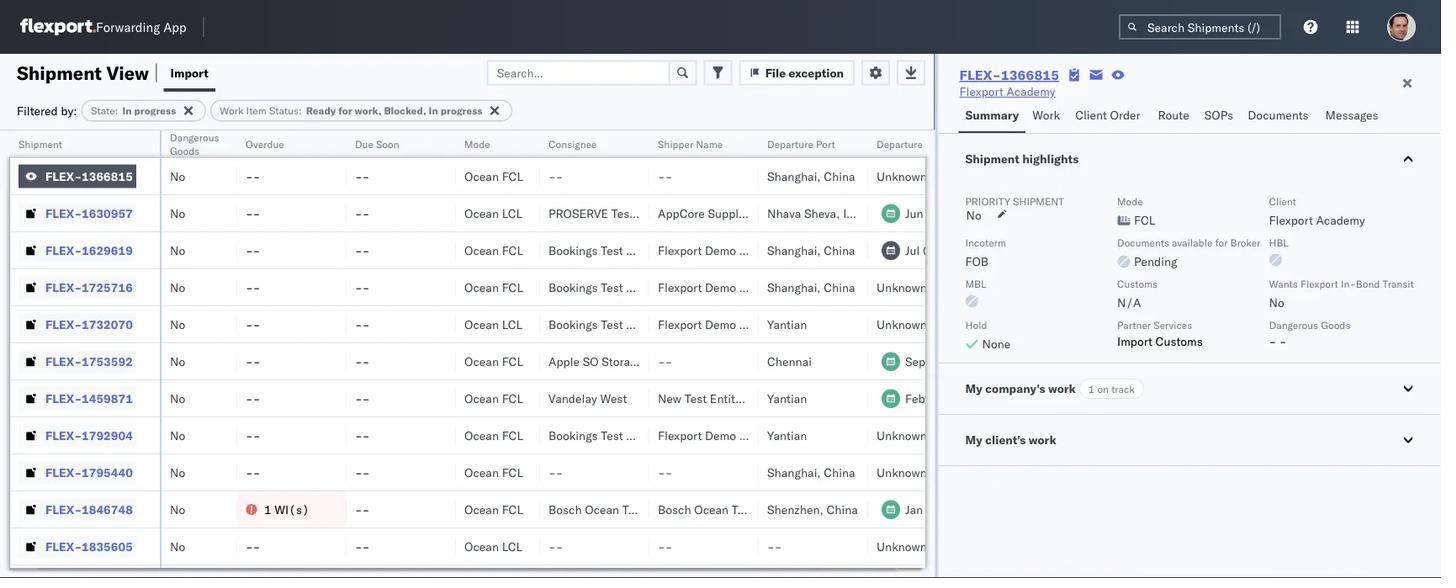Task type: describe. For each thing, give the bounding box(es) containing it.
track
[[1112, 383, 1135, 395]]

work,
[[355, 104, 382, 117]]

no for flex-1630957
[[170, 206, 185, 221]]

0 vertical spatial customs
[[1118, 277, 1158, 290]]

3 resize handle column header from the left
[[327, 130, 347, 578]]

services
[[1154, 319, 1193, 331]]

soon
[[376, 138, 400, 150]]

flex- for the flex-1629619 button
[[45, 243, 82, 258]]

documents for documents
[[1249, 108, 1309, 122]]

fcl for flex-1846748
[[502, 502, 524, 517]]

partner
[[1118, 319, 1152, 331]]

flex-1732070
[[45, 317, 133, 332]]

ocean for 1630957
[[465, 206, 499, 221]]

shipper name button
[[650, 134, 742, 151]]

work button
[[1026, 100, 1069, 133]]

flex-1753592
[[45, 354, 133, 369]]

sep
[[906, 354, 926, 369]]

dangerous goods button
[[162, 127, 231, 157]]

ocean for 1846748
[[465, 502, 499, 517]]

new
[[658, 391, 682, 406]]

item
[[246, 104, 267, 117]]

flex-1795440 button
[[19, 461, 136, 484]]

shanghai, for flex-1795440
[[768, 465, 821, 480]]

flexport inside flexport academy link
[[960, 84, 1004, 99]]

shanghai, for flex-1629619
[[768, 243, 821, 258]]

unknown for 1835605
[[877, 539, 928, 554]]

shipper for flex-1629619
[[740, 243, 781, 258]]

account
[[637, 206, 681, 221]]

hold
[[966, 319, 988, 331]]

1 horizontal spatial mode
[[1118, 195, 1144, 207]]

flex-1835605
[[45, 539, 133, 554]]

ocean for 1629619
[[465, 243, 499, 258]]

academy inside client flexport academy incoterm fob
[[1317, 213, 1366, 228]]

pst for jan 24, 2023 pst
[[980, 502, 1001, 517]]

1630957
[[82, 206, 133, 221]]

feb
[[906, 391, 926, 406]]

client flexport academy incoterm fob
[[966, 195, 1366, 269]]

1725716
[[82, 280, 133, 295]]

jul 05, 2022 pdt
[[906, 243, 999, 258]]

jan
[[906, 502, 923, 517]]

shipment highlights button
[[939, 134, 1442, 184]]

flex-1366815 button
[[19, 165, 136, 188]]

sheva,
[[805, 206, 841, 221]]

ocean fcl for flex-1725716
[[465, 280, 524, 295]]

app
[[163, 19, 187, 35]]

entity
[[710, 391, 742, 406]]

consignee for flex-1792904
[[627, 428, 683, 443]]

0 vertical spatial pdt
[[1017, 206, 1038, 221]]

unknown for 1366815
[[877, 169, 928, 184]]

client order
[[1076, 108, 1141, 122]]

ocean fcl for flex-1795440
[[465, 465, 524, 480]]

no for flex-1459871
[[170, 391, 185, 406]]

not
[[673, 354, 697, 369]]

on
[[1098, 383, 1109, 395]]

1 progress from the left
[[134, 104, 176, 117]]

state
[[91, 104, 115, 117]]

no for flex-1753592
[[170, 354, 185, 369]]

0 vertical spatial for
[[339, 104, 352, 117]]

customs n/a
[[1118, 277, 1158, 310]]

shipment for shipment view
[[17, 61, 102, 84]]

client for flexport
[[1270, 195, 1297, 207]]

flex-1630957 button
[[19, 202, 136, 225]]

import inside button
[[170, 65, 209, 80]]

bookings test consignee for flex-1732070
[[549, 317, 683, 332]]

no for flex-1629619
[[170, 243, 185, 258]]

summary button
[[959, 100, 1026, 133]]

flex- for flex-1795440 button
[[45, 465, 82, 480]]

flexport academy
[[960, 84, 1056, 99]]

forwarding app
[[96, 19, 187, 35]]

forwarding app link
[[20, 19, 187, 35]]

documents for documents available for broker
[[1118, 236, 1170, 249]]

ocean for 1725716
[[465, 280, 499, 295]]

departure for departure date
[[877, 138, 923, 150]]

none
[[983, 337, 1011, 351]]

client's
[[986, 433, 1026, 447]]

flexport inside wants flexport in-bond transit no
[[1301, 277, 1339, 290]]

resize handle column header for shipper name
[[739, 130, 759, 578]]

1 horizontal spatial for
[[1216, 236, 1229, 249]]

shipment highlights
[[966, 152, 1079, 166]]

shanghai, for flex-1366815
[[768, 169, 821, 184]]

customs inside partner services import customs
[[1156, 334, 1204, 349]]

flex-1846748
[[45, 502, 133, 517]]

jan 24, 2023 pst
[[906, 502, 1001, 517]]

file
[[766, 65, 786, 80]]

chennai
[[768, 354, 812, 369]]

fcl for flex-1366815
[[502, 169, 524, 184]]

ready
[[306, 104, 336, 117]]

fcl for flex-1629619
[[502, 243, 524, 258]]

flex-1366815 inside flex-1366815 button
[[45, 169, 133, 184]]

ocean lcl for proserve test account
[[465, 206, 523, 221]]

demo for 1725716
[[705, 280, 737, 295]]

dangerous goods - -
[[1270, 319, 1351, 349]]

ocean fcl for flex-1629619
[[465, 243, 524, 258]]

import button
[[164, 54, 215, 92]]

flex-1459871
[[45, 391, 133, 406]]

order
[[1111, 108, 1141, 122]]

pdt for sep 12, 2022 pdt
[[983, 354, 1004, 369]]

co. for 1629619
[[784, 243, 801, 258]]

2023 for 24,
[[948, 502, 977, 517]]

flexport demo shipper co. for 1629619
[[658, 243, 801, 258]]

flex-1846748 button
[[19, 498, 136, 521]]

lcl for -
[[502, 539, 523, 554]]

shanghai, china for flex-1366815
[[768, 169, 856, 184]]

shipment for shipment
[[19, 138, 62, 150]]

n/a
[[1118, 295, 1142, 310]]

appcore
[[658, 206, 705, 221]]

filtered
[[17, 103, 58, 118]]

bookings for flex-1792904
[[549, 428, 598, 443]]

ocean fcl for flex-1366815
[[465, 169, 524, 184]]

status
[[269, 104, 299, 117]]

2
[[745, 391, 752, 406]]

15,
[[927, 206, 945, 221]]

ocean for 1792904
[[465, 428, 499, 443]]

highlights
[[1023, 152, 1079, 166]]

new test entity 2
[[658, 391, 752, 406]]

bookings for flex-1629619
[[549, 243, 598, 258]]

flex- up flexport academy at right top
[[960, 67, 1001, 83]]

flex- for flex-1846748 button
[[45, 502, 82, 517]]

2 : from the left
[[299, 104, 302, 117]]

proserve
[[549, 206, 609, 221]]

shipper name
[[658, 138, 723, 150]]

ocean for 1459871
[[465, 391, 499, 406]]

china for flex-1846748
[[827, 502, 858, 517]]

flex-1459871 button
[[19, 387, 136, 410]]

demo for 1792904
[[705, 428, 737, 443]]

ocean for 1732070
[[465, 317, 499, 332]]

flex-1795440
[[45, 465, 133, 480]]

sep 12, 2022 pdt
[[906, 354, 1004, 369]]

flex- for flex-1835605 button
[[45, 539, 82, 554]]

date
[[926, 138, 948, 150]]

shenzhen,
[[768, 502, 824, 517]]

resize handle column header for mode
[[520, 130, 540, 578]]

1 horizontal spatial 1366815
[[1001, 67, 1060, 83]]

shipper for flex-1792904
[[740, 428, 781, 443]]

mode button
[[456, 134, 524, 151]]

my client's work button
[[939, 415, 1442, 466]]

unknown for 1795440
[[877, 465, 928, 480]]

import inside partner services import customs
[[1118, 334, 1153, 349]]

consignee button
[[540, 134, 633, 151]]

departure port
[[768, 138, 836, 150]]

yantian for flex-1459871
[[768, 391, 808, 406]]

unknown for 1792904
[[877, 428, 928, 443]]

flexport academy link
[[960, 83, 1056, 100]]

fcl for flex-1795440
[[502, 465, 524, 480]]

work for work item status : ready for work, blocked, in progress
[[220, 104, 244, 117]]

flex- for flex-1459871 "button"
[[45, 391, 82, 406]]

ocean for 1795440
[[465, 465, 499, 480]]

1459871
[[82, 391, 133, 406]]

in-
[[1342, 277, 1357, 290]]

ocean fcl for flex-1459871
[[465, 391, 524, 406]]

vandelay west
[[549, 391, 627, 406]]

flexport demo shipper co. for 1792904
[[658, 428, 801, 443]]

0 vertical spatial academy
[[1007, 84, 1056, 99]]

by:
[[61, 103, 77, 118]]

1629619
[[82, 243, 133, 258]]

ocean lcl for --
[[465, 539, 523, 554]]

1366815 inside button
[[82, 169, 133, 184]]

12:30
[[981, 206, 1014, 221]]

work item status : ready for work, blocked, in progress
[[220, 104, 483, 117]]

demo for 1629619
[[705, 243, 737, 258]]

consignee inside button
[[549, 138, 597, 150]]



Task type: vqa. For each thing, say whether or not it's contained in the screenshot.
Bookings
yes



Task type: locate. For each thing, give the bounding box(es) containing it.
ocean lcl
[[465, 206, 523, 221], [465, 317, 523, 332], [465, 539, 523, 554]]

1 horizontal spatial work
[[1033, 108, 1061, 122]]

no right 1725716
[[170, 280, 185, 295]]

2 lcl from the top
[[502, 317, 523, 332]]

departure left port
[[768, 138, 814, 150]]

fcl for flex-1459871
[[502, 391, 524, 406]]

shipment up by:
[[17, 61, 102, 84]]

1 : from the left
[[115, 104, 118, 117]]

fcl for flex-1792904
[[502, 428, 524, 443]]

client
[[1076, 108, 1108, 122], [1270, 195, 1297, 207]]

wants
[[1270, 277, 1299, 290]]

unknown for 1732070
[[877, 317, 928, 332]]

sops button
[[1198, 100, 1242, 133]]

1 shanghai, from the top
[[768, 169, 821, 184]]

documents
[[1249, 108, 1309, 122], [1118, 236, 1170, 249]]

flexport inside client flexport academy incoterm fob
[[1270, 213, 1314, 228]]

no down wants
[[1270, 295, 1285, 310]]

0 vertical spatial documents
[[1249, 108, 1309, 122]]

2 shanghai, from the top
[[768, 243, 821, 258]]

1 bookings test consignee from the top
[[549, 243, 683, 258]]

1 bosch from the left
[[549, 502, 582, 517]]

0 vertical spatial lcl
[[502, 206, 523, 221]]

flex- down the flex-1629619 button
[[45, 280, 82, 295]]

2 demo from the top
[[705, 280, 737, 295]]

no for flex-1366815
[[170, 169, 185, 184]]

1 horizontal spatial dangerous
[[1270, 319, 1319, 331]]

no right 1795440
[[170, 465, 185, 480]]

china for flex-1795440
[[824, 465, 856, 480]]

ocean for 1366815
[[465, 169, 499, 184]]

1 vertical spatial pst
[[980, 502, 1001, 517]]

1 unknown from the top
[[877, 169, 928, 184]]

no for flex-1792904
[[170, 428, 185, 443]]

ocean fcl for flex-1753592
[[465, 354, 524, 369]]

my
[[966, 381, 983, 396], [966, 433, 983, 447]]

flex- down flex-1846748 button
[[45, 539, 82, 554]]

no right 1630957
[[170, 206, 185, 221]]

dangerous inside dangerous goods - -
[[1270, 319, 1319, 331]]

1 horizontal spatial in
[[429, 104, 438, 117]]

0 vertical spatial 2022
[[948, 206, 978, 221]]

ocean fcl
[[465, 169, 524, 184], [465, 243, 524, 258], [465, 280, 524, 295], [465, 354, 524, 369], [465, 391, 524, 406], [465, 428, 524, 443], [465, 465, 524, 480], [465, 502, 524, 517]]

1 ocean lcl from the top
[[465, 206, 523, 221]]

flex- for 'flex-1732070' button
[[45, 317, 82, 332]]

shipper for flex-1732070
[[740, 317, 781, 332]]

no down priority
[[967, 208, 982, 223]]

2022 for 12,
[[951, 354, 980, 369]]

academy up in-
[[1317, 213, 1366, 228]]

departure left date
[[877, 138, 923, 150]]

messages button
[[1320, 100, 1388, 133]]

priority
[[966, 195, 1011, 207]]

--
[[246, 169, 260, 184], [355, 169, 370, 184], [549, 169, 563, 184], [658, 169, 673, 184], [246, 206, 260, 221], [355, 206, 370, 221], [246, 243, 260, 258], [355, 243, 370, 258], [246, 280, 260, 295], [355, 280, 370, 295], [246, 317, 260, 332], [355, 317, 370, 332], [246, 354, 260, 369], [355, 354, 370, 369], [658, 354, 673, 369], [246, 391, 260, 406], [355, 391, 370, 406], [246, 428, 260, 443], [355, 428, 370, 443], [246, 465, 260, 480], [355, 465, 370, 480], [549, 465, 563, 480], [658, 465, 673, 480], [355, 502, 370, 517], [246, 539, 260, 554], [355, 539, 370, 554], [549, 539, 563, 554], [658, 539, 673, 554], [768, 539, 782, 554]]

no for flex-1846748
[[170, 502, 185, 517]]

2 ocean fcl from the top
[[465, 243, 524, 258]]

yantian for flex-1732070
[[768, 317, 808, 332]]

in right 'state'
[[122, 104, 132, 117]]

4 shanghai, from the top
[[768, 465, 821, 480]]

ocean for 1835605
[[465, 539, 499, 554]]

work inside button
[[1033, 108, 1061, 122]]

flexport demo shipper co. for 1725716
[[658, 280, 801, 295]]

priority shipment
[[966, 195, 1065, 207]]

china for flex-1366815
[[824, 169, 856, 184]]

shipment inside button
[[966, 152, 1020, 166]]

2 co. from the top
[[784, 280, 801, 295]]

goods down wants flexport in-bond transit no
[[1322, 319, 1351, 331]]

for
[[339, 104, 352, 117], [1216, 236, 1229, 249]]

4 bookings from the top
[[549, 428, 598, 443]]

1366815
[[1001, 67, 1060, 83], [82, 169, 133, 184]]

fcl
[[502, 169, 524, 184], [1135, 213, 1156, 228], [502, 243, 524, 258], [502, 280, 524, 295], [502, 354, 524, 369], [502, 391, 524, 406], [502, 428, 524, 443], [502, 465, 524, 480], [502, 502, 524, 517]]

goods inside dangerous goods
[[170, 144, 200, 157]]

import down partner
[[1118, 334, 1153, 349]]

file exception button
[[740, 60, 855, 85], [740, 60, 855, 85]]

client left order
[[1076, 108, 1108, 122]]

1 demo from the top
[[705, 243, 737, 258]]

2022 for 15,
[[948, 206, 978, 221]]

flex-1366815 up flexport academy at right top
[[960, 67, 1060, 83]]

: down view
[[115, 104, 118, 117]]

client inside client order button
[[1076, 108, 1108, 122]]

2022 right 12,
[[951, 354, 980, 369]]

flex- for flex-1792904 button
[[45, 428, 82, 443]]

0 vertical spatial ocean lcl
[[465, 206, 523, 221]]

1 vertical spatial ocean lcl
[[465, 317, 523, 332]]

shanghai, china for flex-1725716
[[768, 280, 856, 295]]

view
[[106, 61, 149, 84]]

import down app
[[170, 65, 209, 80]]

name
[[696, 138, 723, 150]]

1 shanghai, china from the top
[[768, 169, 856, 184]]

3 bookings from the top
[[549, 317, 598, 332]]

no inside wants flexport in-bond transit no
[[1270, 295, 1285, 310]]

shipment button
[[10, 134, 143, 151]]

unknown down the feb
[[877, 428, 928, 443]]

1 vertical spatial shipment
[[19, 138, 62, 150]]

2 resize handle column header from the left
[[217, 130, 237, 578]]

2 ocean lcl from the top
[[465, 317, 523, 332]]

3 flexport demo shipper co. from the top
[[658, 317, 801, 332]]

ocean lcl for bookings test consignee
[[465, 317, 523, 332]]

2 my from the top
[[966, 433, 983, 447]]

china for flex-1725716
[[824, 280, 856, 295]]

customs down services
[[1156, 334, 1204, 349]]

1 horizontal spatial import
[[1118, 334, 1153, 349]]

dangerous inside 'dangerous goods' 'button'
[[170, 131, 219, 144]]

no right 1753592
[[170, 354, 185, 369]]

0 horizontal spatial for
[[339, 104, 352, 117]]

0 horizontal spatial 1
[[264, 502, 272, 517]]

messages
[[1326, 108, 1379, 122]]

2 bookings from the top
[[549, 280, 598, 295]]

0 horizontal spatial mode
[[465, 138, 491, 150]]

1732070
[[82, 317, 133, 332]]

2 yantian from the top
[[768, 391, 808, 406]]

4 resize handle column header from the left
[[436, 130, 456, 578]]

flex- inside button
[[45, 354, 82, 369]]

no right 1846748
[[170, 502, 185, 517]]

2 in from the left
[[429, 104, 438, 117]]

2022 right the 15,
[[948, 206, 978, 221]]

7 resize handle column header from the left
[[739, 130, 759, 578]]

flexport. image
[[20, 19, 96, 35]]

for left work,
[[339, 104, 352, 117]]

1 in from the left
[[122, 104, 132, 117]]

mode inside button
[[465, 138, 491, 150]]

3 shanghai, from the top
[[768, 280, 821, 295]]

5 unknown from the top
[[877, 465, 928, 480]]

0 horizontal spatial client
[[1076, 108, 1108, 122]]

0 horizontal spatial departure
[[768, 138, 814, 150]]

shipment down the departure date button
[[966, 152, 1020, 166]]

shipper for flex-1725716
[[740, 280, 781, 295]]

1 horizontal spatial academy
[[1317, 213, 1366, 228]]

0 vertical spatial 2023
[[950, 391, 979, 406]]

nhava sheva, india
[[768, 206, 870, 221]]

departure date
[[877, 138, 948, 150]]

dangerous goods
[[170, 131, 219, 157]]

for left "broker"
[[1216, 236, 1229, 249]]

hbl
[[1270, 236, 1290, 249]]

fcl for flex-1753592
[[502, 354, 524, 369]]

shanghai, down nhava
[[768, 243, 821, 258]]

1 vertical spatial mode
[[1118, 195, 1144, 207]]

no right 1459871
[[170, 391, 185, 406]]

no right 1792904
[[170, 428, 185, 443]]

lcl for bookings
[[502, 317, 523, 332]]

forwarding
[[96, 19, 160, 35]]

1 horizontal spatial 1
[[1089, 383, 1095, 395]]

shanghai, china for flex-1629619
[[768, 243, 856, 258]]

1835605
[[82, 539, 133, 554]]

1 horizontal spatial departure
[[877, 138, 923, 150]]

demo
[[705, 243, 737, 258], [705, 280, 737, 295], [705, 317, 737, 332], [705, 428, 737, 443]]

wi(s)
[[275, 502, 309, 517]]

1792904
[[82, 428, 133, 443]]

1 horizontal spatial client
[[1270, 195, 1297, 207]]

goods for dangerous goods
[[170, 144, 200, 157]]

pst up client's in the bottom right of the page
[[982, 391, 1003, 406]]

1 vertical spatial flex-1366815
[[45, 169, 133, 184]]

2 bookings test consignee from the top
[[549, 280, 683, 295]]

work for my client's work
[[1029, 433, 1057, 447]]

4 demo from the top
[[705, 428, 737, 443]]

progress down view
[[134, 104, 176, 117]]

2 bosch from the left
[[658, 502, 692, 517]]

0 vertical spatial mode
[[465, 138, 491, 150]]

1 vertical spatial my
[[966, 433, 983, 447]]

academy down flex-1366815 link
[[1007, 84, 1056, 99]]

documents up pending
[[1118, 236, 1170, 249]]

resize handle column header
[[140, 130, 160, 578], [217, 130, 237, 578], [327, 130, 347, 578], [436, 130, 456, 578], [520, 130, 540, 578], [630, 130, 650, 578], [739, 130, 759, 578], [849, 130, 869, 578]]

dangerous for dangerous goods
[[170, 131, 219, 144]]

6 resize handle column header from the left
[[630, 130, 650, 578]]

work for my company's work
[[1049, 381, 1076, 396]]

shipper inside button
[[658, 138, 694, 150]]

no right 1629619
[[170, 243, 185, 258]]

flex- for flex-1725716 button
[[45, 280, 82, 295]]

shipment down filtered
[[19, 138, 62, 150]]

co. for 1732070
[[784, 317, 801, 332]]

2022 for 05,
[[945, 243, 974, 258]]

client up hbl
[[1270, 195, 1297, 207]]

0 horizontal spatial documents
[[1118, 236, 1170, 249]]

3 shanghai, china from the top
[[768, 280, 856, 295]]

2023 right '24,'
[[948, 502, 977, 517]]

flex- for flex-1753592 button in the bottom of the page
[[45, 354, 82, 369]]

supply
[[708, 206, 745, 221]]

flex-1366815 down shipment button
[[45, 169, 133, 184]]

yantian
[[768, 317, 808, 332], [768, 391, 808, 406], [768, 428, 808, 443]]

1 vertical spatial documents
[[1118, 236, 1170, 249]]

2023 right 08,
[[950, 391, 979, 406]]

bookings for flex-1732070
[[549, 317, 598, 332]]

yantian for flex-1792904
[[768, 428, 808, 443]]

flex-1630957
[[45, 206, 133, 221]]

0 horizontal spatial bosch ocean test
[[549, 502, 645, 517]]

my left client's in the bottom right of the page
[[966, 433, 983, 447]]

flex-1725716 button
[[19, 276, 136, 299]]

no down dangerous goods on the left top
[[170, 169, 185, 184]]

1 vertical spatial 1366815
[[82, 169, 133, 184]]

6 ocean fcl from the top
[[465, 428, 524, 443]]

work up highlights
[[1033, 108, 1061, 122]]

0 vertical spatial dangerous
[[170, 131, 219, 144]]

port
[[816, 138, 836, 150]]

0 horizontal spatial flex-1366815
[[45, 169, 133, 184]]

8 ocean fcl from the top
[[465, 502, 524, 517]]

2 vertical spatial 2022
[[951, 354, 980, 369]]

Search Shipments (/) text field
[[1120, 14, 1282, 40]]

my down the sep 12, 2022 pdt
[[966, 381, 983, 396]]

flex-1792904 button
[[19, 424, 136, 447]]

goods inside dangerous goods - -
[[1322, 319, 1351, 331]]

flexport
[[960, 84, 1004, 99], [1270, 213, 1314, 228], [658, 243, 702, 258], [1301, 277, 1339, 290], [658, 280, 702, 295], [658, 317, 702, 332], [658, 428, 702, 443]]

fob
[[966, 254, 989, 269]]

1 horizontal spatial documents
[[1249, 108, 1309, 122]]

2 vertical spatial shipment
[[966, 152, 1020, 166]]

1 horizontal spatial flex-1366815
[[960, 67, 1060, 83]]

no right the 1835605
[[170, 539, 185, 554]]

pdt down none
[[983, 354, 1004, 369]]

1 vertical spatial import
[[1118, 334, 1153, 349]]

flex-1725716
[[45, 280, 133, 295]]

2 vertical spatial yantian
[[768, 428, 808, 443]]

shipment inside button
[[19, 138, 62, 150]]

flex- down 'flex-1732070' button
[[45, 354, 82, 369]]

0 horizontal spatial import
[[170, 65, 209, 80]]

resize handle column header for departure port
[[849, 130, 869, 578]]

1 ocean fcl from the top
[[465, 169, 524, 184]]

demo for 1732070
[[705, 317, 737, 332]]

work left on
[[1049, 381, 1076, 396]]

0 vertical spatial pst
[[982, 391, 1003, 406]]

client for order
[[1076, 108, 1108, 122]]

work inside 'button'
[[1029, 433, 1057, 447]]

flex- down flex-1753592 button in the bottom of the page
[[45, 391, 82, 406]]

1 yantian from the top
[[768, 317, 808, 332]]

1 horizontal spatial bosch ocean test
[[658, 502, 754, 517]]

0 horizontal spatial work
[[220, 104, 244, 117]]

dangerous down wants
[[1270, 319, 1319, 331]]

1 left on
[[1089, 383, 1095, 395]]

import
[[170, 65, 209, 80], [1118, 334, 1153, 349]]

0 vertical spatial shipment
[[17, 61, 102, 84]]

6 unknown from the top
[[877, 539, 928, 554]]

1 horizontal spatial progress
[[441, 104, 483, 117]]

4 flexport demo shipper co. from the top
[[658, 428, 801, 443]]

flex- down flex-1725716 button
[[45, 317, 82, 332]]

1 horizontal spatial goods
[[1322, 319, 1351, 331]]

nhava
[[768, 206, 802, 221]]

1 bookings from the top
[[549, 243, 598, 258]]

documents available for broker
[[1118, 236, 1261, 249]]

0 vertical spatial client
[[1076, 108, 1108, 122]]

fcl for flex-1725716
[[502, 280, 524, 295]]

1 my from the top
[[966, 381, 983, 396]]

8 resize handle column header from the left
[[849, 130, 869, 578]]

goods down state : in progress
[[170, 144, 200, 157]]

my company's work
[[966, 381, 1076, 396]]

: left ready
[[299, 104, 302, 117]]

2 departure from the left
[[877, 138, 923, 150]]

1 horizontal spatial bosch
[[658, 502, 692, 517]]

departure port button
[[759, 134, 852, 151]]

1 resize handle column header from the left
[[140, 130, 160, 578]]

0 vertical spatial my
[[966, 381, 983, 396]]

work left item
[[220, 104, 244, 117]]

unknown up jan
[[877, 465, 928, 480]]

0 horizontal spatial 1366815
[[82, 169, 133, 184]]

resize handle column header for consignee
[[630, 130, 650, 578]]

2023
[[950, 391, 979, 406], [948, 502, 977, 517]]

3 yantian from the top
[[768, 428, 808, 443]]

due soon
[[355, 138, 400, 150]]

1366815 up 1630957
[[82, 169, 133, 184]]

my for my company's work
[[966, 381, 983, 396]]

flex- down flex-1459871 "button"
[[45, 428, 82, 443]]

1 co. from the top
[[784, 243, 801, 258]]

5 ocean fcl from the top
[[465, 391, 524, 406]]

unknown down jan
[[877, 539, 928, 554]]

3 ocean fcl from the top
[[465, 280, 524, 295]]

work
[[1049, 381, 1076, 396], [1029, 433, 1057, 447]]

shanghai, down departure port
[[768, 169, 821, 184]]

shenzhen, china
[[768, 502, 858, 517]]

bookings test consignee for flex-1725716
[[549, 280, 683, 295]]

flex- down flex-1630957 button
[[45, 243, 82, 258]]

0 vertical spatial import
[[170, 65, 209, 80]]

1 vertical spatial academy
[[1317, 213, 1366, 228]]

4 unknown from the top
[[877, 428, 928, 443]]

0 horizontal spatial goods
[[170, 144, 200, 157]]

china for flex-1629619
[[824, 243, 856, 258]]

4 co. from the top
[[784, 428, 801, 443]]

0 horizontal spatial progress
[[134, 104, 176, 117]]

08,
[[929, 391, 947, 406]]

incoterm
[[966, 236, 1007, 249]]

flex- down flex-1792904 button
[[45, 465, 82, 480]]

3 co. from the top
[[784, 317, 801, 332]]

shanghai, up the chennai
[[768, 280, 821, 295]]

5 resize handle column header from the left
[[520, 130, 540, 578]]

1 vertical spatial work
[[1029, 433, 1057, 447]]

proserve test account
[[549, 206, 681, 221]]

1 flexport demo shipper co. from the top
[[658, 243, 801, 258]]

flex- down shipment button
[[45, 169, 82, 184]]

2023 for 08,
[[950, 391, 979, 406]]

no right 1732070
[[170, 317, 185, 332]]

1 lcl from the top
[[502, 206, 523, 221]]

bookings test consignee
[[549, 243, 683, 258], [549, 280, 683, 295], [549, 317, 683, 332], [549, 428, 683, 443]]

no for flex-1835605
[[170, 539, 185, 554]]

jun 15, 2022 12:30 pdt
[[906, 206, 1038, 221]]

consignee for flex-1732070
[[627, 317, 683, 332]]

2 vertical spatial lcl
[[502, 539, 523, 554]]

1 wi(s)
[[264, 502, 309, 517]]

1 vertical spatial goods
[[1322, 319, 1351, 331]]

1753592
[[82, 354, 133, 369]]

in right blocked,
[[429, 104, 438, 117]]

overdue
[[246, 138, 284, 150]]

departure for departure port
[[768, 138, 814, 150]]

0 horizontal spatial bosch
[[549, 502, 582, 517]]

1 vertical spatial for
[[1216, 236, 1229, 249]]

pdt for jul 05, 2022 pdt
[[977, 243, 999, 258]]

flex- down flex-1795440 button
[[45, 502, 82, 517]]

bosch ocean test
[[549, 502, 645, 517], [658, 502, 754, 517]]

2 shanghai, china from the top
[[768, 243, 856, 258]]

0 vertical spatial yantian
[[768, 317, 808, 332]]

india
[[844, 206, 870, 221]]

apple so storage (do not use)
[[549, 354, 730, 369]]

0 vertical spatial goods
[[170, 144, 200, 157]]

7 ocean fcl from the top
[[465, 465, 524, 480]]

consignee for flex-1725716
[[627, 280, 683, 295]]

2022 right 05,
[[945, 243, 974, 258]]

24,
[[927, 502, 945, 517]]

0 vertical spatial 1366815
[[1001, 67, 1060, 83]]

2 unknown from the top
[[877, 280, 928, 295]]

1 for 1 on track
[[1089, 383, 1095, 395]]

shipment for shipment highlights
[[966, 152, 1020, 166]]

1 vertical spatial 2022
[[945, 243, 974, 258]]

unknown down jul
[[877, 280, 928, 295]]

shanghai, up shenzhen,
[[768, 465, 821, 480]]

2 progress from the left
[[441, 104, 483, 117]]

0 horizontal spatial academy
[[1007, 84, 1056, 99]]

flex- down flex-1366815 button
[[45, 206, 82, 221]]

co.
[[784, 243, 801, 258], [784, 280, 801, 295], [784, 317, 801, 332], [784, 428, 801, 443]]

progress up mode button
[[441, 104, 483, 117]]

flex-1792904
[[45, 428, 133, 443]]

1 bosch ocean test from the left
[[549, 502, 645, 517]]

3 ocean lcl from the top
[[465, 539, 523, 554]]

3 bookings test consignee from the top
[[549, 317, 683, 332]]

mbl
[[966, 277, 987, 290]]

0 horizontal spatial dangerous
[[170, 131, 219, 144]]

work for work
[[1033, 108, 1061, 122]]

0 horizontal spatial :
[[115, 104, 118, 117]]

pdt right 12:30
[[1017, 206, 1038, 221]]

flexport demo shipper co. for 1732070
[[658, 317, 801, 332]]

0 vertical spatial work
[[1049, 381, 1076, 396]]

ocean fcl for flex-1792904
[[465, 428, 524, 443]]

1 vertical spatial 1
[[264, 502, 272, 517]]

4 ocean fcl from the top
[[465, 354, 524, 369]]

co. for 1725716
[[784, 280, 801, 295]]

work right client's in the bottom right of the page
[[1029, 433, 1057, 447]]

2 flexport demo shipper co. from the top
[[658, 280, 801, 295]]

my inside my client's work 'button'
[[966, 433, 983, 447]]

0 vertical spatial 1
[[1089, 383, 1095, 395]]

flex- for flex-1366815 button
[[45, 169, 82, 184]]

wants flexport in-bond transit no
[[1270, 277, 1415, 310]]

storage
[[602, 354, 643, 369]]

1 departure from the left
[[768, 138, 814, 150]]

1 vertical spatial pdt
[[977, 243, 999, 258]]

2 bosch ocean test from the left
[[658, 502, 754, 517]]

shipment
[[17, 61, 102, 84], [19, 138, 62, 150], [966, 152, 1020, 166]]

flex-1835605 button
[[19, 535, 136, 559]]

1 vertical spatial client
[[1270, 195, 1297, 207]]

pdt up mbl
[[977, 243, 999, 258]]

3 lcl from the top
[[502, 539, 523, 554]]

co. for 1792904
[[784, 428, 801, 443]]

pst
[[982, 391, 1003, 406], [980, 502, 1001, 517]]

shanghai, china for flex-1795440
[[768, 465, 856, 480]]

jun
[[906, 206, 924, 221]]

dangerous down "import" button on the left of page
[[170, 131, 219, 144]]

unknown up sep
[[877, 317, 928, 332]]

4 bookings test consignee from the top
[[549, 428, 683, 443]]

1 for 1 wi(s)
[[264, 502, 272, 517]]

pst for feb 08, 2023 pst
[[982, 391, 1003, 406]]

1 vertical spatial dangerous
[[1270, 319, 1319, 331]]

client inside client flexport academy incoterm fob
[[1270, 195, 1297, 207]]

3 demo from the top
[[705, 317, 737, 332]]

1 horizontal spatial :
[[299, 104, 302, 117]]

2 vertical spatial ocean lcl
[[465, 539, 523, 554]]

jul
[[906, 243, 920, 258]]

route button
[[1152, 100, 1198, 133]]

1366815 up flexport academy at right top
[[1001, 67, 1060, 83]]

customs up n/a
[[1118, 277, 1158, 290]]

pst right '24,'
[[980, 502, 1001, 517]]

progress
[[134, 104, 176, 117], [441, 104, 483, 117]]

flex- for flex-1630957 button
[[45, 206, 82, 221]]

1 vertical spatial customs
[[1156, 334, 1204, 349]]

3 unknown from the top
[[877, 317, 928, 332]]

shipment
[[1014, 195, 1065, 207]]

unknown down departure date
[[877, 169, 928, 184]]

shanghai, for flex-1725716
[[768, 280, 821, 295]]

my client's work
[[966, 433, 1057, 447]]

flex- inside "button"
[[45, 391, 82, 406]]

no for flex-1795440
[[170, 465, 185, 480]]

2 vertical spatial pdt
[[983, 354, 1004, 369]]

pending
[[1135, 254, 1178, 269]]

1 vertical spatial yantian
[[768, 391, 808, 406]]

state : in progress
[[91, 104, 176, 117]]

1 vertical spatial 2023
[[948, 502, 977, 517]]

1 vertical spatial lcl
[[502, 317, 523, 332]]

documents right the sops button
[[1249, 108, 1309, 122]]

no for flex-1725716
[[170, 280, 185, 295]]

1 left the wi(s)
[[264, 502, 272, 517]]

0 horizontal spatial in
[[122, 104, 132, 117]]

documents inside button
[[1249, 108, 1309, 122]]

Search... text field
[[487, 60, 671, 85]]

0 vertical spatial flex-1366815
[[960, 67, 1060, 83]]

4 shanghai, china from the top
[[768, 465, 856, 480]]

resize handle column header for shipment
[[140, 130, 160, 578]]

ocean fcl for flex-1846748
[[465, 502, 524, 517]]

west
[[601, 391, 627, 406]]



